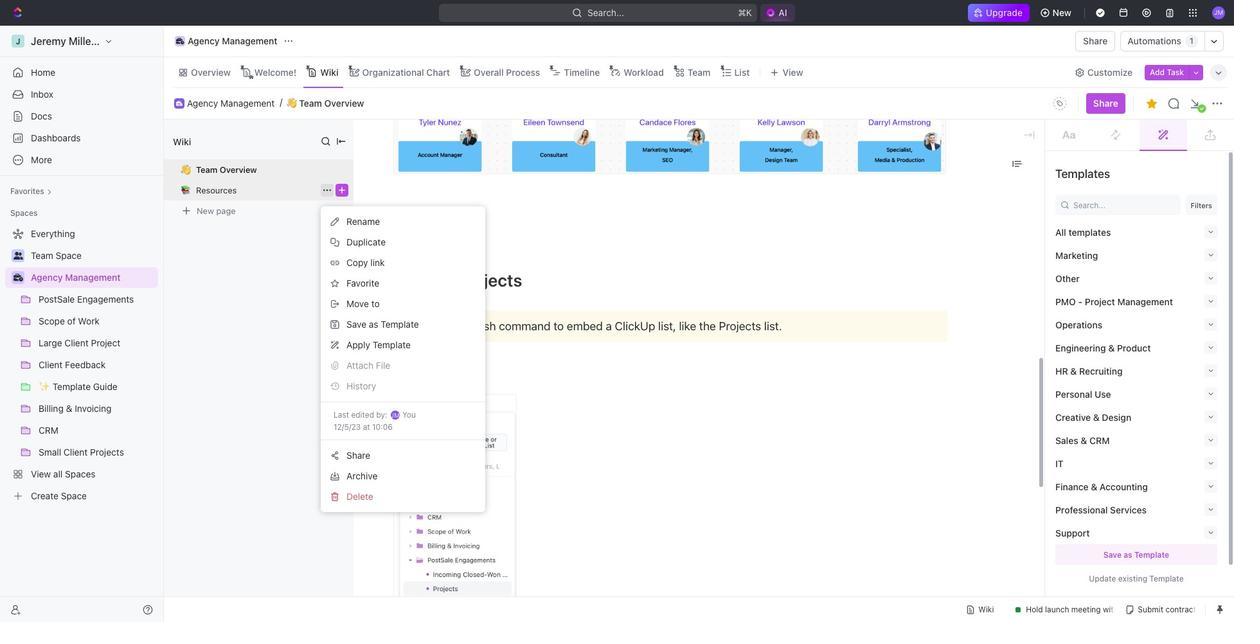 Task type: vqa. For each thing, say whether or not it's contained in the screenshot.
Organizational Chart link
yes



Task type: locate. For each thing, give the bounding box(es) containing it.
automations
[[1128, 35, 1181, 46]]

use inside 👉 use the /slash command to embed a clickup list, like the projects list.
[[423, 319, 443, 332]]

& right hr
[[1070, 365, 1077, 376]]

overall process link
[[471, 63, 540, 81]]

0 vertical spatial to
[[371, 298, 380, 309]]

0 vertical spatial business time image
[[176, 101, 183, 106]]

0 vertical spatial as
[[369, 319, 378, 330]]

save as template up apply template
[[346, 319, 419, 330]]

organizational
[[362, 67, 424, 77]]

1 vertical spatial save
[[1104, 550, 1122, 560]]

2 vertical spatial agency
[[31, 272, 63, 283]]

business time image
[[176, 101, 183, 106], [13, 274, 23, 282]]

add task button
[[1145, 65, 1189, 80]]

save up update at the bottom right of page
[[1104, 550, 1122, 560]]

the right the like
[[699, 319, 716, 332]]

personal
[[1055, 389, 1092, 400]]

move to
[[346, 298, 380, 309]]

0 vertical spatial use
[[423, 319, 443, 332]]

duplicate button
[[326, 232, 480, 253]]

task
[[1167, 67, 1184, 77]]

update existing template
[[1089, 574, 1184, 584]]

save inside button
[[346, 319, 366, 330]]

pmo - project management
[[1055, 296, 1173, 307]]

save as template button
[[326, 314, 480, 335]]

& left crm
[[1081, 435, 1087, 446]]

apply
[[346, 339, 370, 350]]

finance & accounting
[[1055, 481, 1148, 492]]

agency management
[[188, 35, 277, 46], [187, 97, 275, 108], [31, 272, 121, 283]]

1 vertical spatial agency management link
[[187, 97, 275, 109]]

inbox link
[[5, 84, 158, 105]]

1 vertical spatial new
[[197, 205, 214, 216]]

overview left welcome! link
[[191, 67, 231, 77]]

0 horizontal spatial as
[[369, 319, 378, 330]]

business time image
[[176, 38, 184, 44]]

1 vertical spatial business time image
[[13, 274, 23, 282]]

creative & design
[[1055, 412, 1132, 423]]

& right finance
[[1091, 481, 1097, 492]]

existing
[[1118, 574, 1147, 584]]

move
[[346, 298, 369, 309]]

& for creative
[[1093, 412, 1100, 423]]

save as template
[[346, 319, 419, 330], [1104, 550, 1169, 560]]

2 horizontal spatial team
[[688, 67, 711, 77]]

team right the 👋 at the left top
[[299, 97, 322, 108]]

list.
[[764, 319, 782, 332]]

embed
[[567, 319, 603, 332]]

1 vertical spatial overview
[[324, 97, 364, 108]]

organizational chart
[[362, 67, 450, 77]]

1 vertical spatial share button
[[326, 445, 480, 466]]

use right 👉
[[423, 319, 443, 332]]

as up apply template
[[369, 319, 378, 330]]

&
[[1108, 342, 1115, 353], [1070, 365, 1077, 376], [1093, 412, 1100, 423], [1081, 435, 1087, 446], [1091, 481, 1097, 492]]

2 vertical spatial agency management
[[31, 272, 121, 283]]

overview inside overview link
[[191, 67, 231, 77]]

to
[[371, 298, 380, 309], [554, 319, 564, 332]]

0 vertical spatial team
[[688, 67, 711, 77]]

as
[[369, 319, 378, 330], [1124, 550, 1132, 560]]

engineering & product
[[1055, 342, 1151, 353]]

1 horizontal spatial use
[[1095, 389, 1111, 400]]

duplicate
[[346, 237, 386, 247]]

page
[[216, 205, 236, 216]]

list link
[[732, 63, 750, 81]]

new
[[1053, 7, 1072, 18], [197, 205, 214, 216]]

1 vertical spatial to
[[554, 319, 564, 332]]

projects
[[457, 270, 522, 290], [719, 319, 761, 332]]

share button up "delete" "button"
[[326, 445, 480, 466]]

share up archive
[[346, 450, 370, 461]]

1 vertical spatial wiki
[[173, 136, 191, 147]]

0 vertical spatial agency management link
[[172, 33, 281, 49]]

0 horizontal spatial to
[[371, 298, 380, 309]]

1 horizontal spatial business time image
[[176, 101, 183, 106]]

wiki inside wiki link
[[320, 67, 338, 77]]

0 horizontal spatial projects
[[457, 270, 522, 290]]

0 horizontal spatial share button
[[326, 445, 480, 466]]

agency management link inside "tree"
[[31, 267, 156, 288]]

1 vertical spatial use
[[1095, 389, 1111, 400]]

1 horizontal spatial the
[[699, 319, 716, 332]]

marketing
[[1055, 250, 1098, 261]]

0 vertical spatial share
[[1083, 35, 1108, 46]]

& for hr
[[1070, 365, 1077, 376]]

new inside button
[[1053, 7, 1072, 18]]

as inside button
[[369, 319, 378, 330]]

& left product
[[1108, 342, 1115, 353]]

new right upgrade
[[1053, 7, 1072, 18]]

1 horizontal spatial save as template
[[1104, 550, 1169, 560]]

0 horizontal spatial business time image
[[13, 274, 23, 282]]

as up "existing"
[[1124, 550, 1132, 560]]

0 horizontal spatial team
[[196, 165, 217, 175]]

delete
[[346, 491, 373, 502]]

0 vertical spatial wiki
[[320, 67, 338, 77]]

overview up resources on the left top
[[220, 165, 257, 175]]

overall
[[474, 67, 504, 77]]

the left /slash
[[446, 319, 463, 332]]

0 vertical spatial new
[[1053, 7, 1072, 18]]

1 vertical spatial as
[[1124, 550, 1132, 560]]

2 vertical spatial team
[[196, 165, 217, 175]]

1 horizontal spatial new
[[1053, 7, 1072, 18]]

team link
[[685, 63, 711, 81]]

overall process
[[474, 67, 540, 77]]

0 horizontal spatial new
[[197, 205, 214, 216]]

accounting
[[1100, 481, 1148, 492]]

use
[[423, 319, 443, 332], [1095, 389, 1111, 400]]

1 vertical spatial projects
[[719, 319, 761, 332]]

copy link
[[346, 257, 385, 268]]

0 horizontal spatial save as template
[[346, 319, 419, 330]]

2 vertical spatial agency management link
[[31, 267, 156, 288]]

& left 'design'
[[1093, 412, 1100, 423]]

projects up /slash
[[457, 270, 522, 290]]

home link
[[5, 62, 158, 83]]

to inside 👉 use the /slash command to embed a clickup list, like the projects list.
[[554, 319, 564, 332]]

0 horizontal spatial save
[[346, 319, 366, 330]]

timeline link
[[561, 63, 600, 81]]

0 vertical spatial save as template
[[346, 319, 419, 330]]

overview down wiki link
[[324, 97, 364, 108]]

all
[[1055, 227, 1066, 238]]

templates
[[1055, 167, 1110, 181]]

1 horizontal spatial to
[[554, 319, 564, 332]]

0 vertical spatial agency
[[188, 35, 220, 46]]

copy link button
[[326, 253, 480, 273]]

team up resources on the left top
[[196, 165, 217, 175]]

1 horizontal spatial share button
[[1075, 31, 1116, 51]]

resources
[[196, 185, 237, 195]]

save as template up the update existing template
[[1104, 550, 1169, 560]]

to left embed
[[554, 319, 564, 332]]

new button
[[1035, 3, 1079, 23]]

favorite
[[346, 278, 379, 289]]

1 horizontal spatial save
[[1104, 550, 1122, 560]]

1 vertical spatial agency
[[187, 97, 218, 108]]

1 horizontal spatial team
[[299, 97, 322, 108]]

new left page
[[197, 205, 214, 216]]

all templates
[[1055, 227, 1111, 238]]

process
[[506, 67, 540, 77]]

team overview
[[196, 165, 257, 175]]

a
[[606, 319, 612, 332]]

professional
[[1055, 504, 1108, 515]]

1 vertical spatial agency management
[[187, 97, 275, 108]]

team for team
[[688, 67, 711, 77]]

save
[[346, 319, 366, 330], [1104, 550, 1122, 560]]

team left list link
[[688, 67, 711, 77]]

command
[[499, 319, 551, 332]]

product
[[1117, 342, 1151, 353]]

customize
[[1088, 67, 1133, 77]]

dashboards
[[31, 132, 81, 143]]

save down move
[[346, 319, 366, 330]]

apply template button
[[326, 335, 480, 355]]

share button
[[1075, 31, 1116, 51], [326, 445, 480, 466]]

0 vertical spatial share button
[[1075, 31, 1116, 51]]

0 vertical spatial overview
[[191, 67, 231, 77]]

use down recruiting at the bottom right of the page
[[1095, 389, 1111, 400]]

creative
[[1055, 412, 1091, 423]]

chart
[[426, 67, 450, 77]]

the
[[446, 319, 463, 332], [699, 319, 716, 332]]

other
[[1055, 273, 1080, 284]]

1 horizontal spatial wiki
[[320, 67, 338, 77]]

to right move
[[371, 298, 380, 309]]

1 vertical spatial share
[[1093, 98, 1118, 109]]

hr & recruiting
[[1055, 365, 1123, 376]]

Search... text field
[[1063, 195, 1176, 215]]

0 vertical spatial projects
[[457, 270, 522, 290]]

sidebar navigation
[[0, 26, 164, 622]]

-
[[1078, 296, 1083, 307]]

0 vertical spatial save
[[346, 319, 366, 330]]

share down customize button
[[1093, 98, 1118, 109]]

pmo
[[1055, 296, 1076, 307]]

share button up customize button
[[1075, 31, 1116, 51]]

management
[[222, 35, 277, 46], [221, 97, 275, 108], [65, 272, 121, 283], [1118, 296, 1173, 307]]

organizational chart link
[[360, 63, 450, 81]]

0 horizontal spatial the
[[446, 319, 463, 332]]

1 horizontal spatial projects
[[719, 319, 761, 332]]

projects left list.
[[719, 319, 761, 332]]

0 horizontal spatial use
[[423, 319, 443, 332]]

share up customize button
[[1083, 35, 1108, 46]]

share
[[1083, 35, 1108, 46], [1093, 98, 1118, 109], [346, 450, 370, 461]]

1 vertical spatial team
[[299, 97, 322, 108]]

wiki
[[320, 67, 338, 77], [173, 136, 191, 147]]



Task type: describe. For each thing, give the bounding box(es) containing it.
favorite button
[[326, 273, 480, 294]]

2 vertical spatial overview
[[220, 165, 257, 175]]

archive button
[[326, 466, 480, 487]]

link
[[370, 257, 385, 268]]

0 horizontal spatial wiki
[[173, 136, 191, 147]]

2 the from the left
[[699, 319, 716, 332]]

project
[[1085, 296, 1115, 307]]

welcome! link
[[252, 63, 296, 81]]

favorites
[[10, 186, 44, 196]]

new for new
[[1053, 7, 1072, 18]]

move to button
[[326, 294, 480, 314]]

2 vertical spatial share
[[346, 450, 370, 461]]

👋
[[287, 98, 297, 108]]

rename
[[346, 216, 380, 227]]

recruiting
[[1079, 365, 1123, 376]]

template up the update existing template
[[1135, 550, 1169, 560]]

0 vertical spatial agency management
[[188, 35, 277, 46]]

sales & crm
[[1055, 435, 1110, 446]]

search...
[[588, 7, 624, 18]]

crm
[[1090, 435, 1110, 446]]

docs
[[31, 111, 52, 121]]

template down move to button
[[381, 319, 419, 330]]

dashboards link
[[5, 128, 158, 148]]

1 the from the left
[[446, 319, 463, 332]]

wiki link
[[318, 63, 338, 81]]

upgrade link
[[968, 4, 1030, 22]]

templates
[[1069, 227, 1111, 238]]

copy
[[346, 257, 368, 268]]

workload
[[624, 67, 664, 77]]

save as template inside button
[[346, 319, 419, 330]]

& for sales
[[1081, 435, 1087, 446]]

use for 👉
[[423, 319, 443, 332]]

spaces
[[10, 208, 38, 218]]

👉 use the /slash command to embed a clickup list, like the projects list.
[[403, 318, 782, 333]]

use for personal
[[1095, 389, 1111, 400]]

team for team overview
[[196, 165, 217, 175]]

👋 team overview
[[287, 97, 364, 108]]

inbox
[[31, 89, 53, 100]]

add task
[[1150, 67, 1184, 77]]

list
[[734, 67, 750, 77]]

agency management inside "tree"
[[31, 272, 121, 283]]

& for finance
[[1091, 481, 1097, 492]]

agency management link for the right business time icon
[[187, 97, 275, 109]]

personal use
[[1055, 389, 1111, 400]]

update
[[1089, 574, 1116, 584]]

design
[[1102, 412, 1132, 423]]

new page
[[197, 205, 236, 216]]

to inside button
[[371, 298, 380, 309]]

apply template
[[346, 339, 411, 350]]

1 horizontal spatial as
[[1124, 550, 1132, 560]]

⌘k
[[738, 7, 752, 18]]

finance
[[1055, 481, 1089, 492]]

new for new page
[[197, 205, 214, 216]]

list,
[[658, 319, 676, 332]]

business time image inside agency management "tree"
[[13, 274, 23, 282]]

services
[[1110, 504, 1147, 515]]

1 vertical spatial save as template
[[1104, 550, 1169, 560]]

template down 'save as template' button
[[373, 339, 411, 350]]

upgrade
[[986, 7, 1023, 18]]

it
[[1055, 458, 1064, 469]]

projects inside 👉 use the /slash command to embed a clickup list, like the projects list.
[[719, 319, 761, 332]]

hr
[[1055, 365, 1068, 376]]

current projects
[[393, 270, 522, 290]]

delete button
[[326, 487, 480, 507]]

home
[[31, 67, 55, 78]]

1
[[1190, 36, 1194, 46]]

professional services
[[1055, 504, 1147, 515]]

you
[[402, 410, 416, 420]]

management inside "tree"
[[65, 272, 121, 283]]

/slash
[[466, 319, 496, 332]]

docs link
[[5, 106, 158, 127]]

timeline
[[564, 67, 600, 77]]

sales
[[1055, 435, 1078, 446]]

& for engineering
[[1108, 342, 1115, 353]]

workload link
[[621, 63, 664, 81]]

overview link
[[188, 63, 231, 81]]

agency management tree
[[5, 224, 158, 507]]

operations
[[1055, 319, 1102, 330]]

current
[[393, 270, 454, 290]]

clickup
[[615, 319, 655, 332]]

agency management link for business time icon inside agency management "tree"
[[31, 267, 156, 288]]

customize button
[[1071, 63, 1137, 81]]

engineering
[[1055, 342, 1106, 353]]

👉
[[403, 318, 418, 333]]

favorites button
[[5, 184, 57, 199]]

like
[[679, 319, 696, 332]]

template right "existing"
[[1150, 574, 1184, 584]]

agency inside agency management "tree"
[[31, 272, 63, 283]]

support
[[1055, 527, 1090, 538]]



